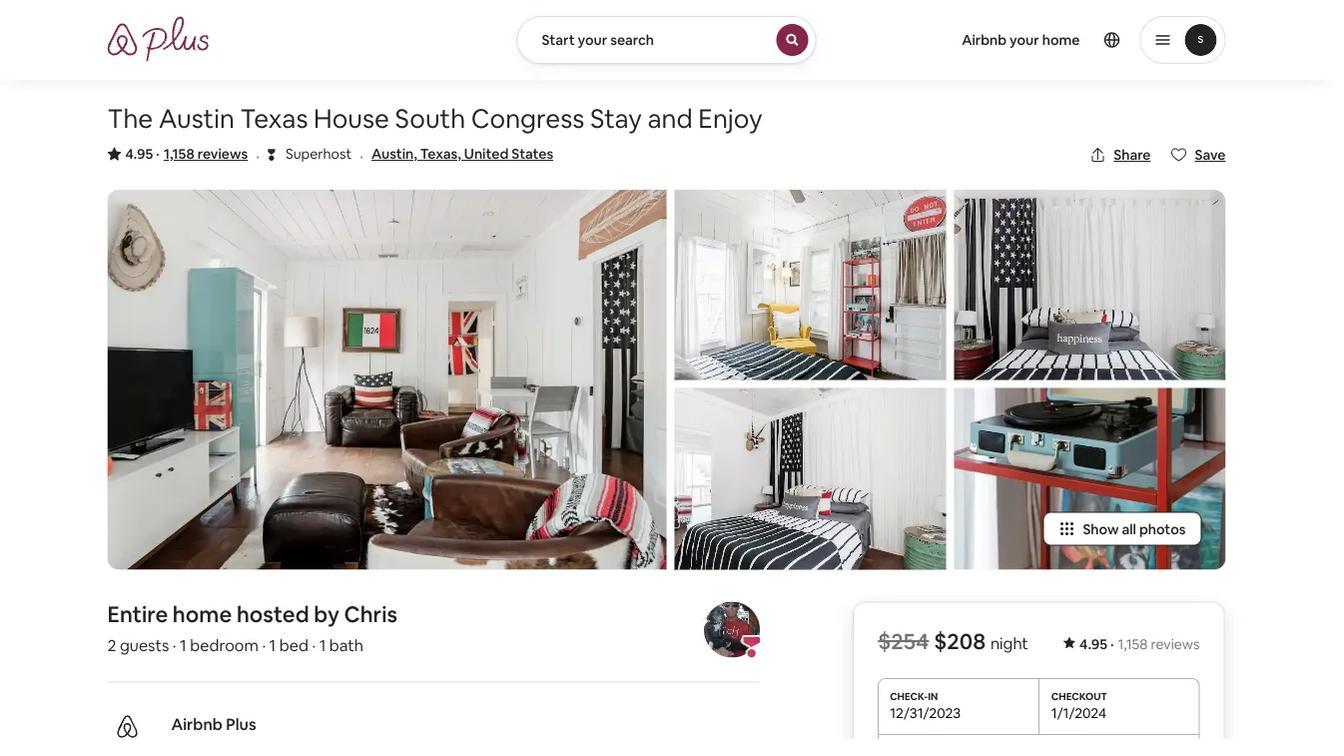 Task type: describe. For each thing, give the bounding box(es) containing it.
south
[[395, 102, 466, 135]]

$208
[[934, 627, 986, 655]]

the austin texas house south congress stay and enjoy image 3 image
[[675, 388, 946, 570]]

· inside · austin, texas, united states
[[360, 145, 363, 166]]

united
[[464, 145, 509, 163]]

texas,
[[420, 145, 461, 163]]

show all photos
[[1083, 520, 1186, 538]]

1 horizontal spatial 4.95 · 1,158 reviews
[[1080, 635, 1200, 653]]

austin,
[[371, 145, 417, 163]]

airbnb for airbnb your home
[[962, 31, 1007, 49]]

$254
[[878, 627, 929, 655]]

0 horizontal spatial 1,158
[[164, 145, 194, 163]]

save
[[1195, 146, 1226, 164]]

stay
[[590, 102, 642, 135]]

airbnb your home link
[[950, 19, 1092, 61]]

enjoy
[[698, 102, 763, 135]]

your for start
[[578, 31, 607, 49]]

bedroom
[[190, 635, 259, 656]]

airbnb plus
[[171, 714, 256, 735]]

$254 $208 night
[[878, 627, 1029, 655]]

hosted
[[237, 600, 309, 629]]

start
[[542, 31, 575, 49]]

airbnb your home
[[962, 31, 1080, 49]]

guests
[[120, 635, 169, 656]]

search
[[610, 31, 654, 49]]

· austin, texas, united states
[[360, 145, 554, 166]]

3 1 from the left
[[319, 635, 326, 656]]

1 vertical spatial 1,158
[[1118, 635, 1148, 653]]

photos
[[1140, 520, 1186, 538]]

share
[[1114, 146, 1151, 164]]

the austin texas house south congress stay and enjoy image 4 image
[[954, 190, 1226, 380]]

save button
[[1163, 138, 1234, 172]]

relax and enjoy some vintage lp's image
[[954, 388, 1226, 570]]

2 1 from the left
[[269, 635, 276, 656]]

congress
[[471, 102, 585, 135]]

texas
[[240, 102, 308, 135]]

Start your search search field
[[517, 16, 817, 64]]

1 vertical spatial 4.95
[[1080, 635, 1108, 653]]

house
[[314, 102, 389, 135]]



Task type: vqa. For each thing, say whether or not it's contained in the screenshot.
Entire
yes



Task type: locate. For each thing, give the bounding box(es) containing it.
4.95 · 1,158 reviews up '1/1/2024' on the bottom right of the page
[[1080, 635, 1200, 653]]

start your search
[[542, 31, 654, 49]]

1 horizontal spatial reviews
[[1151, 635, 1200, 653]]

0 horizontal spatial 4.95 · 1,158 reviews
[[125, 145, 248, 163]]

1 horizontal spatial your
[[1010, 31, 1040, 49]]

1 1 from the left
[[180, 635, 187, 656]]

1 horizontal spatial 4.95
[[1080, 635, 1108, 653]]

the austin texas house south congress stay and enjoy image 2 image
[[675, 190, 946, 380]]

󰀃
[[268, 144, 275, 163]]

1
[[180, 635, 187, 656], [269, 635, 276, 656], [319, 635, 326, 656]]

chris is a superhost. learn more about chris. image
[[704, 602, 760, 658], [704, 602, 760, 658]]

superhost
[[286, 145, 352, 163]]

0 horizontal spatial 4.95
[[125, 145, 153, 163]]

airbnb
[[962, 31, 1007, 49], [171, 714, 223, 735]]

austin
[[159, 102, 235, 135]]

and
[[648, 102, 693, 135]]

austin, texas, united states button
[[371, 142, 554, 166]]

the
[[107, 102, 153, 135]]

1 vertical spatial 4.95 · 1,158 reviews
[[1080, 635, 1200, 653]]

1 left bed
[[269, 635, 276, 656]]

4.95 up '1/1/2024' on the bottom right of the page
[[1080, 635, 1108, 653]]

airbnb for airbnb plus
[[171, 714, 223, 735]]

0 horizontal spatial your
[[578, 31, 607, 49]]

entire
[[107, 600, 168, 629]]

1 horizontal spatial 1
[[269, 635, 276, 656]]

0 vertical spatial reviews
[[197, 145, 248, 163]]

home
[[1042, 31, 1080, 49], [173, 600, 232, 629]]

4.95 · 1,158 reviews
[[125, 145, 248, 163], [1080, 635, 1200, 653]]

reviews
[[197, 145, 248, 163], [1151, 635, 1200, 653]]

0 horizontal spatial reviews
[[197, 145, 248, 163]]

1 right guests
[[180, 635, 187, 656]]

2
[[107, 635, 116, 656]]

1 left bath
[[319, 635, 326, 656]]

show
[[1083, 520, 1119, 538]]

1,158
[[164, 145, 194, 163], [1118, 635, 1148, 653]]

the austin texas house south congress stay and enjoy
[[107, 102, 763, 135]]

2 horizontal spatial 1
[[319, 635, 326, 656]]

1 horizontal spatial home
[[1042, 31, 1080, 49]]

4.95 · 1,158 reviews down austin
[[125, 145, 248, 163]]

your inside button
[[578, 31, 607, 49]]

bath
[[329, 635, 363, 656]]

1 vertical spatial reviews
[[1151, 635, 1200, 653]]

4.95
[[125, 145, 153, 163], [1080, 635, 1108, 653]]

0 vertical spatial 4.95 · 1,158 reviews
[[125, 145, 248, 163]]

your for airbnb
[[1010, 31, 1040, 49]]

1,158 reviews button
[[164, 144, 248, 164]]

home inside entire home hosted by chris 2 guests · 1 bedroom · 1 bed · 1 bath
[[173, 600, 232, 629]]

1 vertical spatial airbnb
[[171, 714, 223, 735]]

1 horizontal spatial 1,158
[[1118, 635, 1148, 653]]

entire home hosted by chris 2 guests · 1 bedroom · 1 bed · 1 bath
[[107, 600, 397, 656]]

by chris
[[314, 600, 397, 629]]

airbnb inside profile element
[[962, 31, 1007, 49]]

all
[[1122, 520, 1137, 538]]

night
[[991, 633, 1029, 653]]

show all photos button
[[1043, 512, 1202, 546]]

profile element
[[840, 0, 1226, 80]]

start your search button
[[517, 16, 817, 64]]

·
[[156, 145, 160, 163], [256, 145, 260, 166], [360, 145, 363, 166], [1111, 635, 1114, 653], [173, 635, 176, 656], [262, 635, 266, 656], [312, 635, 316, 656]]

0 vertical spatial home
[[1042, 31, 1080, 49]]

home inside profile element
[[1042, 31, 1080, 49]]

0 horizontal spatial home
[[173, 600, 232, 629]]

1 horizontal spatial airbnb
[[962, 31, 1007, 49]]

1 vertical spatial home
[[173, 600, 232, 629]]

share button
[[1082, 138, 1159, 172]]

your
[[578, 31, 607, 49], [1010, 31, 1040, 49]]

0 horizontal spatial 1
[[180, 635, 187, 656]]

bed
[[279, 635, 309, 656]]

plus
[[226, 714, 256, 735]]

12/31/2023
[[890, 704, 961, 722]]

1/1/2024
[[1052, 704, 1107, 722]]

0 vertical spatial airbnb
[[962, 31, 1007, 49]]

0 vertical spatial 4.95
[[125, 145, 153, 163]]

the austin texas house south congress stay and enjoy image 1 image
[[107, 190, 667, 570]]

1 your from the left
[[578, 31, 607, 49]]

2 your from the left
[[1010, 31, 1040, 49]]

0 vertical spatial 1,158
[[164, 145, 194, 163]]

4.95 down the the
[[125, 145, 153, 163]]

your inside profile element
[[1010, 31, 1040, 49]]

0 horizontal spatial airbnb
[[171, 714, 223, 735]]

states
[[512, 145, 554, 163]]



